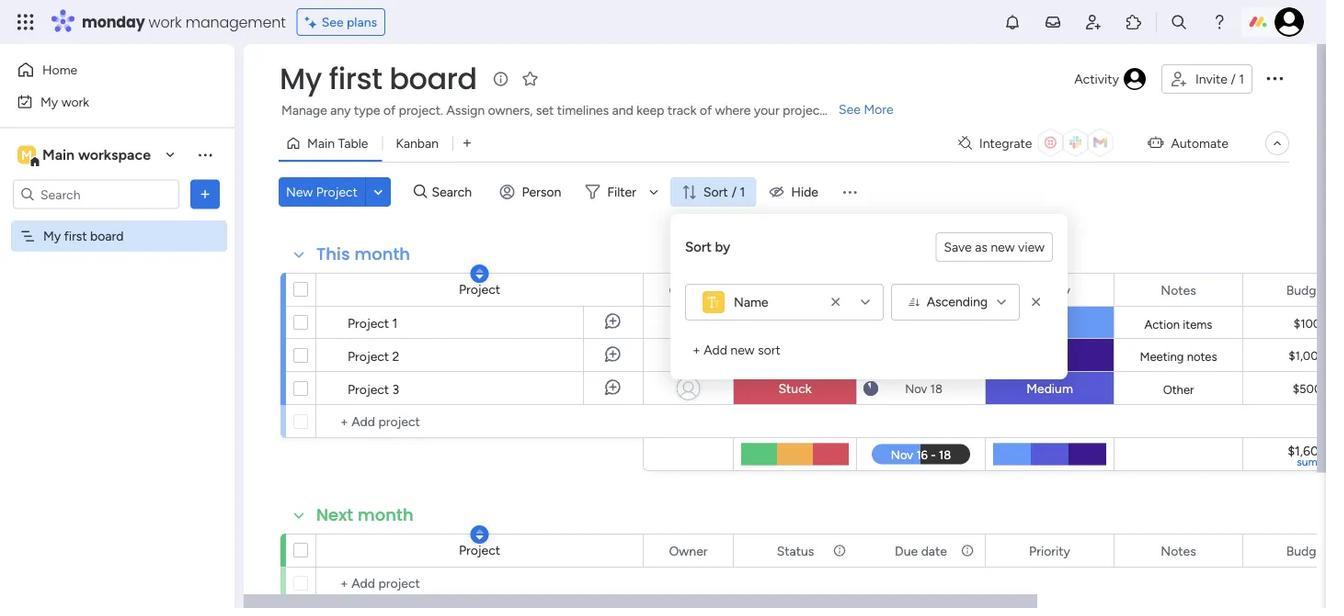 Task type: locate. For each thing, give the bounding box(es) containing it.
1 nov from the top
[[905, 316, 928, 331]]

workspace image
[[17, 145, 36, 165]]

0 horizontal spatial board
[[90, 229, 124, 244]]

sort / 1
[[703, 184, 745, 200]]

remove sort image
[[1027, 293, 1046, 312]]

done
[[780, 348, 810, 364]]

1 vertical spatial owner
[[669, 544, 708, 559]]

/ right invite
[[1231, 71, 1236, 87]]

0 vertical spatial priority field
[[1025, 280, 1075, 300]]

2 date from the top
[[921, 544, 947, 559]]

1 vertical spatial first
[[64, 229, 87, 244]]

main left table
[[307, 136, 335, 151]]

save as new view button
[[936, 233, 1053, 262]]

2 owner from the top
[[669, 544, 708, 559]]

see plans
[[322, 14, 377, 30]]

0 vertical spatial notes field
[[1156, 280, 1201, 300]]

0 vertical spatial owner field
[[664, 280, 712, 300]]

0 horizontal spatial /
[[732, 184, 737, 200]]

0 horizontal spatial work
[[61, 94, 89, 109]]

project
[[316, 184, 358, 200], [459, 282, 500, 298], [348, 315, 389, 331], [348, 349, 389, 364], [348, 382, 389, 397], [459, 543, 500, 559]]

my first board down search in workspace field
[[43, 229, 124, 244]]

of right type
[[383, 103, 396, 118]]

sort left by
[[685, 239, 712, 255]]

month for next month
[[358, 504, 414, 527]]

/ for invite
[[1231, 71, 1236, 87]]

1 horizontal spatial /
[[1231, 71, 1236, 87]]

nov
[[905, 316, 928, 331], [905, 382, 927, 396]]

v2 sort ascending image
[[909, 296, 919, 309]]

first inside my first board list box
[[64, 229, 87, 244]]

owner field for next month
[[664, 541, 712, 561]]

2 budget from the top
[[1286, 544, 1326, 559]]

budget down sum
[[1286, 544, 1326, 559]]

$500
[[1293, 382, 1322, 397]]

1 vertical spatial sort
[[685, 239, 712, 255]]

0 vertical spatial see
[[322, 14, 344, 30]]

1 vertical spatial see
[[839, 102, 861, 117]]

1 due date from the top
[[895, 282, 947, 298]]

0 vertical spatial my first board
[[280, 58, 477, 99]]

activity
[[1074, 71, 1119, 87]]

new for view
[[991, 240, 1015, 255]]

priority
[[1029, 282, 1070, 298], [1029, 544, 1070, 559]]

date
[[921, 282, 947, 298], [921, 544, 947, 559]]

search everything image
[[1170, 13, 1188, 31]]

my work button
[[11, 87, 198, 116]]

1 vertical spatial priority
[[1029, 544, 1070, 559]]

priority for first priority field from the bottom of the page
[[1029, 544, 1070, 559]]

add view image
[[463, 137, 471, 150]]

main inside button
[[307, 136, 335, 151]]

due date
[[895, 282, 947, 298], [895, 544, 947, 559]]

2 status field from the top
[[772, 541, 819, 561]]

Budget field
[[1282, 280, 1326, 300], [1282, 541, 1326, 561]]

0 vertical spatial status field
[[772, 280, 819, 300]]

first up type
[[329, 58, 382, 99]]

management
[[186, 11, 286, 32]]

options image right invite / 1
[[1264, 67, 1286, 89]]

main inside workspace selection element
[[42, 146, 75, 164]]

hide button
[[762, 178, 830, 207]]

apps image
[[1125, 13, 1143, 31]]

1 horizontal spatial my first board
[[280, 58, 477, 99]]

1
[[1239, 71, 1244, 87], [740, 184, 745, 200], [392, 315, 398, 331]]

see left plans
[[322, 14, 344, 30]]

plans
[[347, 14, 377, 30]]

1 vertical spatial 1
[[740, 184, 745, 200]]

0 horizontal spatial options image
[[196, 185, 214, 204]]

1 due from the top
[[895, 282, 918, 298]]

0 horizontal spatial main
[[42, 146, 75, 164]]

2 due date from the top
[[895, 544, 947, 559]]

work down home
[[61, 94, 89, 109]]

2 priority from the top
[[1029, 544, 1070, 559]]

0 vertical spatial owner
[[669, 282, 708, 298]]

due date for 1st due date field from the bottom of the page
[[895, 544, 947, 559]]

nov for nov 16
[[905, 316, 928, 331]]

project right new
[[316, 184, 358, 200]]

budget up $100
[[1286, 282, 1326, 298]]

main for main workspace
[[42, 146, 75, 164]]

sort by
[[685, 239, 730, 255]]

meeting notes
[[1140, 349, 1217, 364]]

1 horizontal spatial first
[[329, 58, 382, 99]]

my inside button
[[40, 94, 58, 109]]

it
[[825, 316, 833, 332]]

Owner field
[[664, 280, 712, 300], [664, 541, 712, 561]]

this
[[316, 243, 350, 266]]

my down home
[[40, 94, 58, 109]]

main for main table
[[307, 136, 335, 151]]

0 vertical spatial sort
[[703, 184, 728, 200]]

option
[[0, 220, 235, 223]]

filter button
[[578, 178, 665, 207]]

owner field for this month
[[664, 280, 712, 300]]

0 vertical spatial date
[[921, 282, 947, 298]]

1 right invite
[[1239, 71, 1244, 87]]

due for 2nd due date field from the bottom of the page
[[895, 282, 918, 298]]

+
[[693, 343, 701, 358]]

1 notes field from the top
[[1156, 280, 1201, 300]]

1 status field from the top
[[772, 280, 819, 300]]

0 vertical spatial notes
[[1161, 282, 1196, 298]]

1 vertical spatial nov
[[905, 382, 927, 396]]

Next month field
[[312, 504, 418, 528]]

0 vertical spatial month
[[354, 243, 410, 266]]

sort
[[703, 184, 728, 200], [685, 239, 712, 255]]

status
[[777, 282, 814, 298], [777, 544, 814, 559]]

new for sort
[[731, 343, 755, 358]]

2 priority field from the top
[[1025, 541, 1075, 561]]

invite / 1 button
[[1162, 64, 1253, 94]]

hide
[[791, 184, 818, 200]]

2 status from the top
[[777, 544, 814, 559]]

project
[[783, 103, 825, 118]]

view
[[1018, 240, 1045, 255]]

0 horizontal spatial of
[[383, 103, 396, 118]]

1 left hide "popup button"
[[740, 184, 745, 200]]

new project button
[[279, 178, 365, 207]]

new right as
[[991, 240, 1015, 255]]

0 vertical spatial nov
[[905, 316, 928, 331]]

Priority field
[[1025, 280, 1075, 300], [1025, 541, 1075, 561]]

2
[[392, 349, 400, 364]]

0 vertical spatial budget
[[1286, 282, 1326, 298]]

0 vertical spatial status
[[777, 282, 814, 298]]

2 notes field from the top
[[1156, 541, 1201, 561]]

1 budget field from the top
[[1282, 280, 1326, 300]]

notes
[[1161, 282, 1196, 298], [1161, 544, 1196, 559]]

2 vertical spatial 1
[[392, 315, 398, 331]]

help image
[[1210, 13, 1229, 31]]

1 inside button
[[1239, 71, 1244, 87]]

1 vertical spatial /
[[732, 184, 737, 200]]

month right 'next'
[[358, 504, 414, 527]]

1 vertical spatial status
[[777, 544, 814, 559]]

options image
[[1264, 67, 1286, 89], [196, 185, 214, 204]]

1 horizontal spatial of
[[700, 103, 712, 118]]

1 horizontal spatial main
[[307, 136, 335, 151]]

0 vertical spatial /
[[1231, 71, 1236, 87]]

0 vertical spatial first
[[329, 58, 382, 99]]

month right this at the top
[[354, 243, 410, 266]]

my up manage
[[280, 58, 322, 99]]

arrow down image
[[643, 181, 665, 203]]

project down sort desc image
[[459, 543, 500, 559]]

home button
[[11, 55, 198, 85]]

2 horizontal spatial 1
[[1239, 71, 1244, 87]]

invite / 1
[[1196, 71, 1244, 87]]

project inside button
[[316, 184, 358, 200]]

1 budget from the top
[[1286, 282, 1326, 298]]

1 horizontal spatial new
[[991, 240, 1015, 255]]

see left the "more"
[[839, 102, 861, 117]]

my down search in workspace field
[[43, 229, 61, 244]]

kanban button
[[382, 129, 452, 158]]

due for 1st due date field from the bottom of the page
[[895, 544, 918, 559]]

1 vertical spatial due date
[[895, 544, 947, 559]]

/ inside button
[[1231, 71, 1236, 87]]

1 horizontal spatial options image
[[1264, 67, 1286, 89]]

integrate
[[979, 136, 1032, 151]]

nov 18
[[905, 382, 943, 396]]

options image down workspace options image
[[196, 185, 214, 204]]

0 vertical spatial budget field
[[1282, 280, 1326, 300]]

person button
[[493, 178, 572, 207]]

v2 search image
[[414, 182, 427, 203]]

owner
[[669, 282, 708, 298], [669, 544, 708, 559]]

type
[[354, 103, 380, 118]]

0 vertical spatial new
[[991, 240, 1015, 255]]

my first board up type
[[280, 58, 477, 99]]

main right workspace "image"
[[42, 146, 75, 164]]

1 vertical spatial board
[[90, 229, 124, 244]]

1 vertical spatial notes field
[[1156, 541, 1201, 561]]

new left sort
[[731, 343, 755, 358]]

1 vertical spatial priority field
[[1025, 541, 1075, 561]]

ascending
[[927, 294, 988, 310]]

add to favorites image
[[521, 69, 540, 88]]

0 horizontal spatial see
[[322, 14, 344, 30]]

see inside "link"
[[839, 102, 861, 117]]

1 vertical spatial status field
[[772, 541, 819, 561]]

1 vertical spatial due
[[895, 544, 918, 559]]

invite members image
[[1084, 13, 1103, 31]]

project 1
[[348, 315, 398, 331]]

1 vertical spatial due date field
[[890, 541, 952, 561]]

1 status from the top
[[777, 282, 814, 298]]

1 owner from the top
[[669, 282, 708, 298]]

first down search in workspace field
[[64, 229, 87, 244]]

1 vertical spatial my first board
[[43, 229, 124, 244]]

date for 2nd due date field from the bottom of the page
[[921, 282, 947, 298]]

1 for sort / 1
[[740, 184, 745, 200]]

1 vertical spatial owner field
[[664, 541, 712, 561]]

1 vertical spatial notes
[[1161, 544, 1196, 559]]

column information image
[[832, 283, 847, 298], [960, 283, 975, 298], [832, 544, 847, 559], [960, 544, 975, 559]]

1 vertical spatial new
[[731, 343, 755, 358]]

menu image
[[841, 183, 859, 201]]

next
[[316, 504, 353, 527]]

workspace selection element
[[17, 144, 154, 168]]

0 vertical spatial due date field
[[890, 280, 952, 300]]

0 vertical spatial due date
[[895, 282, 947, 298]]

more
[[864, 102, 894, 117]]

1 horizontal spatial see
[[839, 102, 861, 117]]

0 horizontal spatial new
[[731, 343, 755, 358]]

0 vertical spatial priority
[[1029, 282, 1070, 298]]

see inside button
[[322, 14, 344, 30]]

main
[[307, 136, 335, 151], [42, 146, 75, 164]]

2 nov from the top
[[905, 382, 927, 396]]

0 horizontal spatial my first board
[[43, 229, 124, 244]]

budget field down sum
[[1282, 541, 1326, 561]]

1 vertical spatial budget field
[[1282, 541, 1326, 561]]

budget field up $100
[[1282, 280, 1326, 300]]

main table button
[[279, 129, 382, 158]]

2 due from the top
[[895, 544, 918, 559]]

due
[[895, 282, 918, 298], [895, 544, 918, 559]]

1 owner field from the top
[[664, 280, 712, 300]]

next month
[[316, 504, 414, 527]]

1 vertical spatial month
[[358, 504, 414, 527]]

0 vertical spatial due
[[895, 282, 918, 298]]

2 owner field from the top
[[664, 541, 712, 561]]

my first board inside list box
[[43, 229, 124, 244]]

Due date field
[[890, 280, 952, 300], [890, 541, 952, 561]]

1 vertical spatial date
[[921, 544, 947, 559]]

Status field
[[772, 280, 819, 300], [772, 541, 819, 561]]

1 vertical spatial budget
[[1286, 544, 1326, 559]]

1 notes from the top
[[1161, 282, 1196, 298]]

sort up by
[[703, 184, 728, 200]]

see more
[[839, 102, 894, 117]]

nov left 18
[[905, 382, 927, 396]]

1 vertical spatial work
[[61, 94, 89, 109]]

1 date from the top
[[921, 282, 947, 298]]

0 vertical spatial work
[[149, 11, 182, 32]]

date for 1st due date field from the bottom of the page
[[921, 544, 947, 559]]

of right track on the top of the page
[[700, 103, 712, 118]]

board up project.
[[389, 58, 477, 99]]

your
[[754, 103, 780, 118]]

new
[[991, 240, 1015, 255], [731, 343, 755, 358]]

1 horizontal spatial work
[[149, 11, 182, 32]]

1 horizontal spatial 1
[[740, 184, 745, 200]]

budget
[[1286, 282, 1326, 298], [1286, 544, 1326, 559]]

0 vertical spatial options image
[[1264, 67, 1286, 89]]

john smith image
[[1275, 7, 1304, 37]]

work for my
[[61, 94, 89, 109]]

work right monday
[[149, 11, 182, 32]]

This month field
[[312, 243, 415, 267]]

0 vertical spatial board
[[389, 58, 477, 99]]

save as new view
[[944, 240, 1045, 255]]

project left '3'
[[348, 382, 389, 397]]

nov left 16
[[905, 316, 928, 331]]

/ left hide "popup button"
[[732, 184, 737, 200]]

owner for next month
[[669, 544, 708, 559]]

project left 2
[[348, 349, 389, 364]]

Notes field
[[1156, 280, 1201, 300], [1156, 541, 1201, 561]]

0 vertical spatial 1
[[1239, 71, 1244, 87]]

work for monday
[[149, 11, 182, 32]]

work inside button
[[61, 94, 89, 109]]

0 horizontal spatial first
[[64, 229, 87, 244]]

board down search in workspace field
[[90, 229, 124, 244]]

see
[[322, 14, 344, 30], [839, 102, 861, 117]]

notes
[[1187, 349, 1217, 364]]

1 horizontal spatial board
[[389, 58, 477, 99]]

$1,000
[[1289, 349, 1326, 364]]

1 priority from the top
[[1029, 282, 1070, 298]]

high
[[1036, 348, 1064, 364]]

1 up 2
[[392, 315, 398, 331]]

project 2
[[348, 349, 400, 364]]



Task type: describe. For each thing, give the bounding box(es) containing it.
see for see more
[[839, 102, 861, 117]]

18
[[930, 382, 943, 396]]

$100
[[1294, 317, 1321, 332]]

sort for sort / 1
[[703, 184, 728, 200]]

main table
[[307, 136, 368, 151]]

1 for invite / 1
[[1239, 71, 1244, 87]]

workspace
[[78, 146, 151, 164]]

kanban
[[396, 136, 439, 151]]

manage any type of project. assign owners, set timelines and keep track of where your project stands.
[[281, 103, 869, 118]]

save
[[944, 240, 972, 255]]

1 vertical spatial options image
[[196, 185, 214, 204]]

dapulse integrations image
[[958, 137, 972, 150]]

autopilot image
[[1148, 131, 1164, 154]]

as
[[975, 240, 988, 255]]

table
[[338, 136, 368, 151]]

1 priority field from the top
[[1025, 280, 1075, 300]]

2 of from the left
[[700, 103, 712, 118]]

track
[[668, 103, 697, 118]]

Search field
[[427, 179, 482, 205]]

new project
[[286, 184, 358, 200]]

workspace options image
[[196, 146, 214, 164]]

inbox image
[[1044, 13, 1062, 31]]

project.
[[399, 103, 443, 118]]

sort
[[758, 343, 781, 358]]

activity button
[[1067, 64, 1154, 94]]

+ Add project text field
[[326, 573, 635, 595]]

notifications image
[[1003, 13, 1022, 31]]

main workspace
[[42, 146, 151, 164]]

medium
[[1027, 381, 1073, 397]]

m
[[21, 147, 32, 163]]

monday
[[82, 11, 145, 32]]

project up project 2
[[348, 315, 389, 331]]

nov for nov 18
[[905, 382, 927, 396]]

nov 16
[[905, 316, 942, 331]]

automate
[[1171, 136, 1229, 151]]

collapse board header image
[[1270, 136, 1285, 151]]

My first board field
[[275, 58, 482, 99]]

$1,600
[[1288, 443, 1326, 459]]

2 budget field from the top
[[1282, 541, 1326, 561]]

by
[[715, 239, 730, 255]]

1 of from the left
[[383, 103, 396, 118]]

see plans button
[[297, 8, 385, 36]]

name
[[734, 295, 768, 310]]

3
[[392, 382, 399, 397]]

Search in workspace field
[[39, 184, 154, 205]]

any
[[330, 103, 351, 118]]

timelines
[[557, 103, 609, 118]]

stands.
[[828, 103, 869, 118]]

new
[[286, 184, 313, 200]]

where
[[715, 103, 751, 118]]

angle down image
[[374, 185, 383, 199]]

my first board list box
[[0, 217, 235, 500]]

project down sort desc icon
[[459, 282, 500, 298]]

due date for 2nd due date field from the bottom of the page
[[895, 282, 947, 298]]

see for see plans
[[322, 14, 344, 30]]

see more link
[[837, 100, 896, 119]]

action items
[[1145, 317, 1213, 332]]

16
[[931, 316, 942, 331]]

my inside list box
[[43, 229, 61, 244]]

+ Add project text field
[[326, 411, 635, 433]]

items
[[1183, 317, 1213, 332]]

sort for sort by
[[685, 239, 712, 255]]

stuck
[[779, 381, 812, 397]]

other
[[1163, 383, 1194, 397]]

+ add new sort button
[[685, 336, 788, 365]]

show board description image
[[490, 70, 512, 88]]

assign
[[446, 103, 485, 118]]

sum
[[1297, 456, 1318, 469]]

0 horizontal spatial 1
[[392, 315, 398, 331]]

this month
[[316, 243, 410, 266]]

2 notes from the top
[[1161, 544, 1196, 559]]

project 3
[[348, 382, 399, 397]]

owners,
[[488, 103, 533, 118]]

add
[[704, 343, 727, 358]]

owner for this month
[[669, 282, 708, 298]]

v2 overdue deadline image
[[864, 315, 878, 332]]

and
[[612, 103, 633, 118]]

priority for second priority field from the bottom
[[1029, 282, 1070, 298]]

on
[[808, 316, 822, 332]]

select product image
[[17, 13, 35, 31]]

keep
[[637, 103, 664, 118]]

manage
[[281, 103, 327, 118]]

person
[[522, 184, 561, 200]]

/ for sort
[[732, 184, 737, 200]]

working
[[757, 316, 804, 332]]

set
[[536, 103, 554, 118]]

working on it
[[757, 316, 833, 332]]

meeting
[[1140, 349, 1184, 364]]

+ add new sort
[[693, 343, 781, 358]]

monday work management
[[82, 11, 286, 32]]

2 due date field from the top
[[890, 541, 952, 561]]

home
[[42, 62, 77, 78]]

board inside list box
[[90, 229, 124, 244]]

action
[[1145, 317, 1180, 332]]

my work
[[40, 94, 89, 109]]

filter
[[607, 184, 636, 200]]

1 due date field from the top
[[890, 280, 952, 300]]

sort desc image
[[476, 268, 483, 281]]

sort desc image
[[476, 529, 483, 542]]

month for this month
[[354, 243, 410, 266]]

$1,600 sum
[[1288, 443, 1326, 469]]



Task type: vqa. For each thing, say whether or not it's contained in the screenshot.
This month
yes



